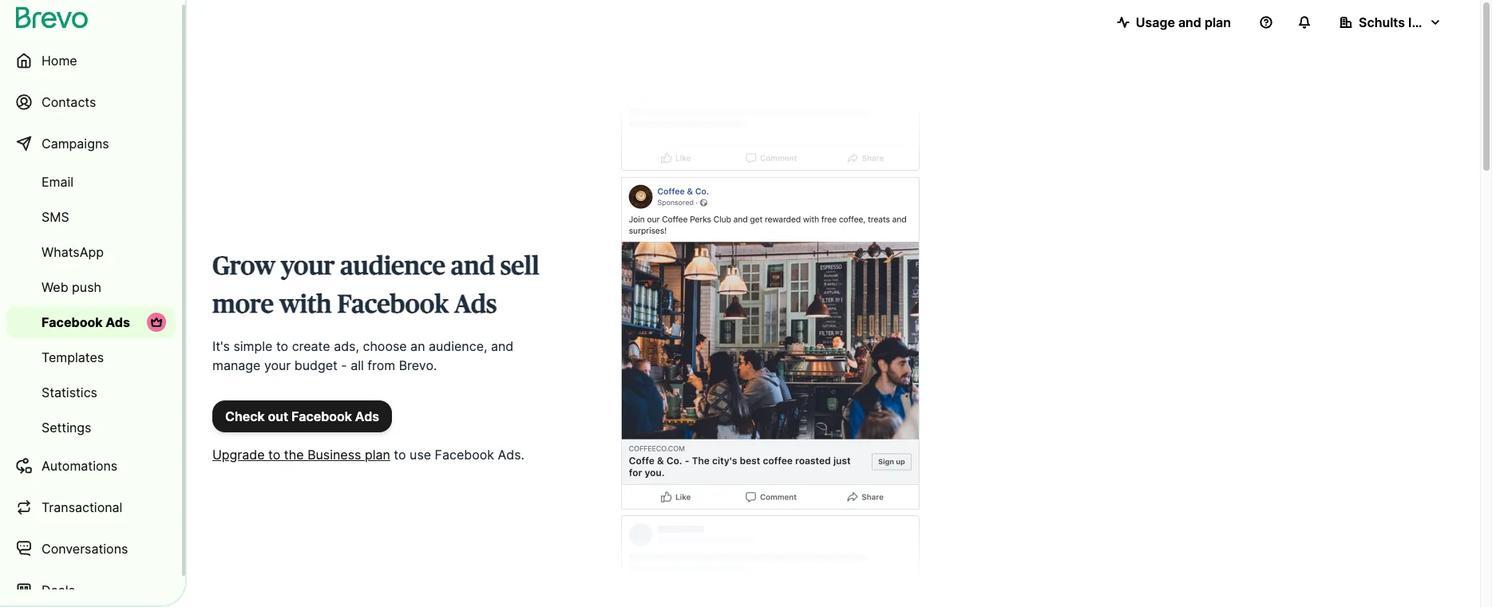 Task type: locate. For each thing, give the bounding box(es) containing it.
-
[[341, 358, 347, 374]]

facebook up templates
[[42, 315, 103, 331]]

your
[[281, 254, 335, 279], [264, 358, 291, 374]]

to left create
[[276, 339, 288, 355]]

inc
[[1409, 14, 1427, 30]]

facebook down "audience"
[[337, 292, 449, 318]]

check
[[225, 409, 265, 425]]

transactional
[[42, 500, 122, 516]]

0 vertical spatial plan
[[1205, 14, 1231, 30]]

conversations
[[42, 541, 128, 557]]

and
[[1178, 14, 1202, 30], [451, 254, 495, 279], [491, 339, 514, 355]]

home link
[[6, 42, 176, 80]]

0 vertical spatial your
[[281, 254, 335, 279]]

campaigns
[[42, 136, 109, 152]]

schults inc
[[1359, 14, 1427, 30]]

2 horizontal spatial ads
[[454, 292, 497, 318]]

your up with
[[281, 254, 335, 279]]

1 horizontal spatial ads
[[355, 409, 379, 425]]

push
[[72, 279, 101, 295]]

1 vertical spatial your
[[264, 358, 291, 374]]

and left sell
[[451, 254, 495, 279]]

upgrade
[[212, 447, 265, 463]]

plan left use
[[365, 447, 390, 463]]

automations link
[[6, 447, 176, 485]]

web push
[[42, 279, 101, 295]]

out
[[268, 409, 288, 425]]

home
[[42, 53, 77, 69]]

0 horizontal spatial ads
[[106, 315, 130, 331]]

facebook
[[337, 292, 449, 318], [42, 315, 103, 331], [291, 409, 352, 425], [435, 447, 494, 463]]

audience,
[[429, 339, 487, 355]]

ads
[[454, 292, 497, 318], [106, 315, 130, 331], [355, 409, 379, 425]]

1 horizontal spatial plan
[[1205, 14, 1231, 30]]

business
[[308, 447, 361, 463]]

budget
[[294, 358, 338, 374]]

left___rvooi image
[[150, 316, 163, 329]]

and inside usage and plan button
[[1178, 14, 1202, 30]]

it's
[[212, 339, 230, 355]]

check out facebook ads
[[225, 409, 379, 425]]

to inside it's simple to create ads, choose an audience, and manage your budget - all from brevo.
[[276, 339, 288, 355]]

usage
[[1136, 14, 1175, 30]]

audience
[[340, 254, 446, 279]]

facebook inside grow your audience and sell more with facebook ads
[[337, 292, 449, 318]]

upgrade to the business plan link
[[212, 447, 390, 463]]

1 vertical spatial and
[[451, 254, 495, 279]]

whatsapp link
[[6, 236, 176, 268]]

use
[[410, 447, 431, 463]]

check out facebook ads button
[[212, 401, 392, 433]]

and right usage
[[1178, 14, 1202, 30]]

facebook up business
[[291, 409, 352, 425]]

manage
[[212, 358, 261, 374]]

0 horizontal spatial plan
[[365, 447, 390, 463]]

0 vertical spatial and
[[1178, 14, 1202, 30]]

and inside it's simple to create ads, choose an audience, and manage your budget - all from brevo.
[[491, 339, 514, 355]]

deals link
[[6, 572, 176, 608]]

plan right usage
[[1205, 14, 1231, 30]]

the
[[284, 447, 304, 463]]

ads inside check out facebook ads button
[[355, 409, 379, 425]]

facebook inside 'link'
[[42, 315, 103, 331]]

to
[[276, 339, 288, 355], [268, 447, 281, 463], [394, 447, 406, 463]]

from
[[368, 358, 395, 374]]

ads.
[[498, 447, 525, 463]]

2 vertical spatial and
[[491, 339, 514, 355]]

plan
[[1205, 14, 1231, 30], [365, 447, 390, 463]]

ads up "upgrade to the business plan to use facebook ads."
[[355, 409, 379, 425]]

1 vertical spatial plan
[[365, 447, 390, 463]]

contacts link
[[6, 83, 176, 121]]

whatsapp
[[42, 244, 104, 260]]

your down simple
[[264, 358, 291, 374]]

ads up audience,
[[454, 292, 497, 318]]

ads left left___rvooi icon
[[106, 315, 130, 331]]

and right audience,
[[491, 339, 514, 355]]

automations
[[42, 458, 118, 474]]

transactional link
[[6, 489, 176, 527]]



Task type: vqa. For each thing, say whether or not it's contained in the screenshot.
facebook ads
yes



Task type: describe. For each thing, give the bounding box(es) containing it.
schults inc button
[[1327, 6, 1455, 38]]

an
[[411, 339, 425, 355]]

and inside grow your audience and sell more with facebook ads
[[451, 254, 495, 279]]

statistics
[[42, 385, 97, 401]]

simple
[[234, 339, 273, 355]]

to left use
[[394, 447, 406, 463]]

sms link
[[6, 201, 176, 233]]

sell
[[501, 254, 539, 279]]

schults
[[1359, 14, 1405, 30]]

it's simple to create ads, choose an audience, and manage your budget - all from brevo.
[[212, 339, 514, 374]]

templates link
[[6, 342, 176, 374]]

with
[[279, 292, 332, 318]]

deals
[[42, 583, 75, 599]]

conversations link
[[6, 530, 176, 569]]

grow
[[212, 254, 275, 279]]

ads inside grow your audience and sell more with facebook ads
[[454, 292, 497, 318]]

to left the
[[268, 447, 281, 463]]

settings link
[[6, 412, 176, 444]]

web
[[42, 279, 68, 295]]

email link
[[6, 166, 176, 198]]

usage and plan
[[1136, 14, 1231, 30]]

more
[[212, 292, 274, 318]]

sms
[[42, 209, 69, 225]]

your inside grow your audience and sell more with facebook ads
[[281, 254, 335, 279]]

choose
[[363, 339, 407, 355]]

email
[[42, 174, 74, 190]]

ads inside facebook ads 'link'
[[106, 315, 130, 331]]

ads,
[[334, 339, 359, 355]]

web push link
[[6, 271, 176, 303]]

grow your audience and sell more with facebook ads
[[212, 254, 539, 318]]

facebook ads
[[42, 315, 130, 331]]

statistics link
[[6, 377, 176, 409]]

all
[[351, 358, 364, 374]]

campaigns link
[[6, 125, 176, 163]]

plan inside usage and plan button
[[1205, 14, 1231, 30]]

create
[[292, 339, 330, 355]]

contacts
[[42, 94, 96, 110]]

facebook ads link
[[6, 307, 176, 339]]

upgrade to the business plan to use facebook ads.
[[212, 447, 525, 463]]

settings
[[42, 420, 91, 436]]

your inside it's simple to create ads, choose an audience, and manage your budget - all from brevo.
[[264, 358, 291, 374]]

facebook inside button
[[291, 409, 352, 425]]

brevo.
[[399, 358, 437, 374]]

facebook right use
[[435, 447, 494, 463]]

templates
[[42, 350, 104, 366]]

usage and plan button
[[1104, 6, 1244, 38]]



